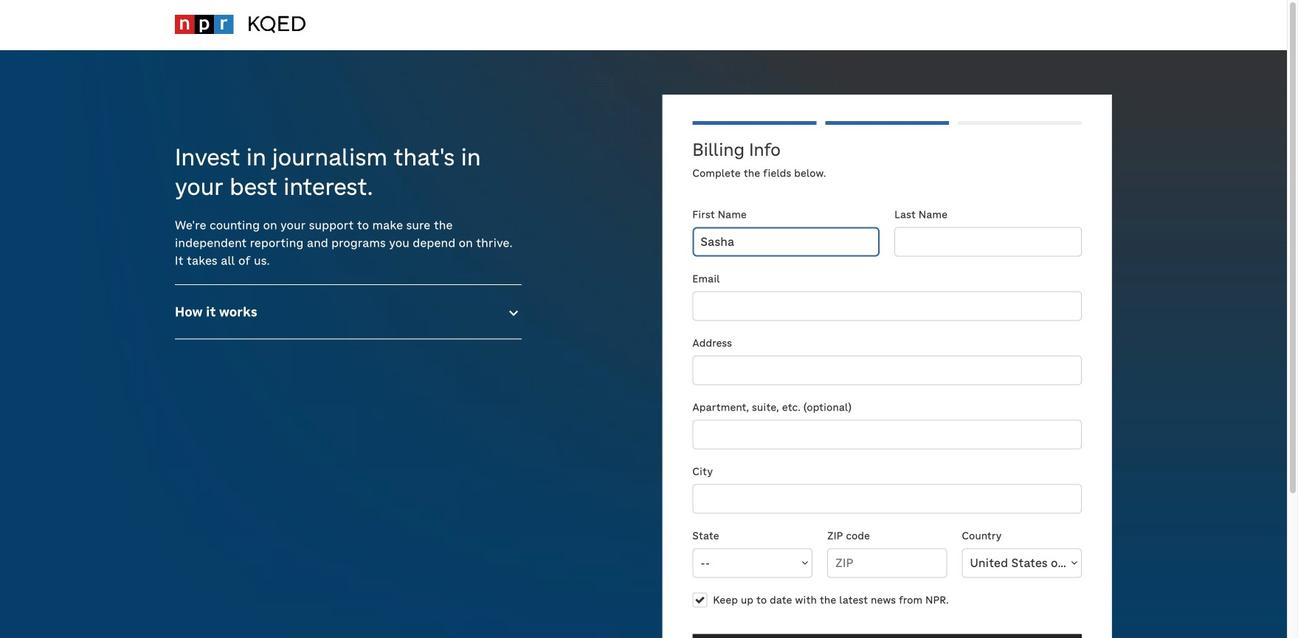 Task type: describe. For each thing, give the bounding box(es) containing it.
kqed image
[[249, 15, 306, 34]]



Task type: vqa. For each thing, say whether or not it's contained in the screenshot.
like to the middle
no



Task type: locate. For each thing, give the bounding box(es) containing it.
None text field
[[693, 227, 880, 257], [895, 227, 1083, 257], [693, 356, 1083, 385], [693, 227, 880, 257], [895, 227, 1083, 257], [693, 356, 1083, 385]]

None email field
[[693, 291, 1083, 321]]

ZIP text field
[[828, 548, 948, 578]]

None checkbox
[[693, 593, 708, 607]]

npr logo image
[[175, 15, 234, 34]]

None text field
[[693, 420, 1083, 449], [693, 484, 1083, 514], [693, 420, 1083, 449], [693, 484, 1083, 514]]



